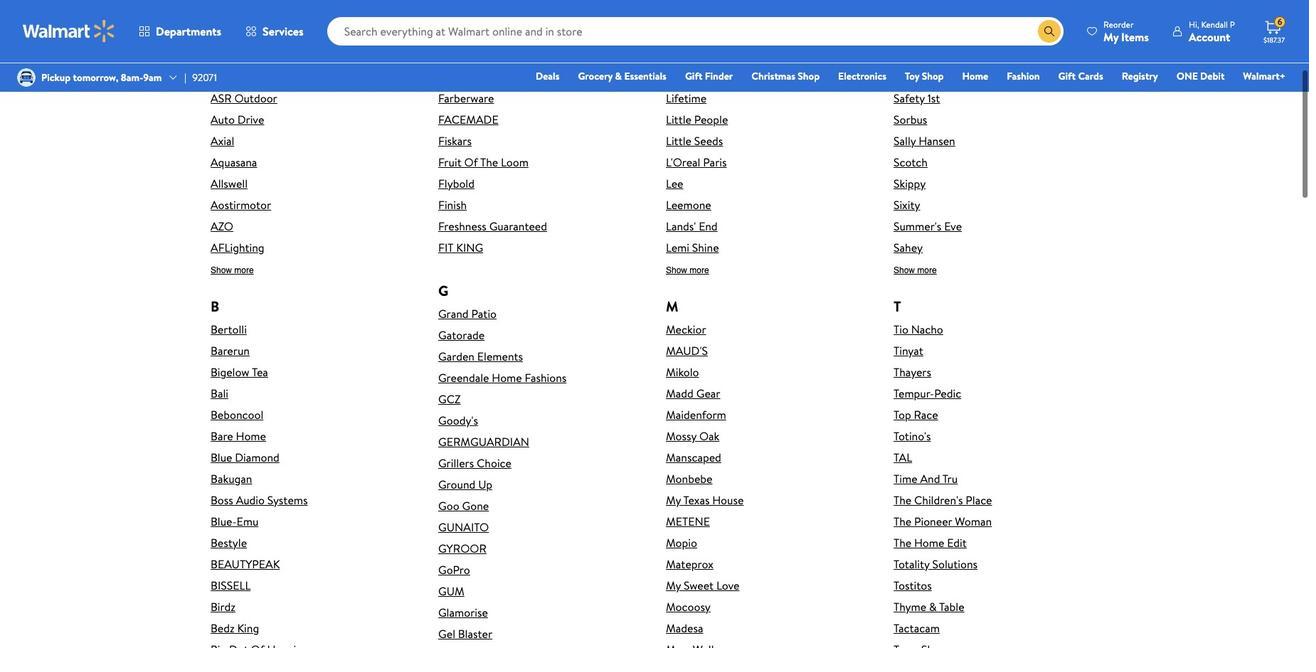 Task type: locate. For each thing, give the bounding box(es) containing it.
registry link
[[1116, 68, 1165, 84]]

time and tru link
[[894, 471, 1099, 487]]

tempur-
[[894, 386, 935, 401]]

more
[[234, 265, 254, 275], [690, 265, 710, 275], [918, 265, 937, 275]]

0 vertical spatial the
[[894, 493, 912, 508]]

my left items at the top of page
[[1104, 29, 1119, 44]]

maud's
[[666, 343, 708, 359]]

p
[[1231, 18, 1236, 30]]

gift for gift finder
[[685, 69, 703, 83]]

asr
[[211, 90, 232, 106]]

furhaven
[[439, 5, 486, 21]]

0 horizontal spatial show more button
[[211, 265, 254, 276]]

my left texas
[[666, 493, 681, 508]]

allswell link
[[211, 176, 416, 191]]

2 horizontal spatial show more button
[[894, 265, 937, 276]]

more for lemi shine
[[690, 265, 710, 275]]

1 horizontal spatial show more button
[[666, 265, 710, 276]]

finish link
[[439, 197, 644, 213]]

account
[[1189, 29, 1231, 44]]

scotch link
[[894, 154, 1099, 170]]

ground up link
[[439, 477, 644, 493]]

1 show from the left
[[211, 265, 232, 275]]

gift down lisueyne
[[685, 69, 703, 83]]

steelseries sandhu's safety 1st sorbus sally hansen scotch skippy sixity summer's eve sahey
[[894, 48, 963, 255]]

beautypeak
[[211, 557, 280, 572]]

skippy
[[894, 176, 926, 191]]

0 horizontal spatial show
[[211, 265, 232, 275]]

show more for aflighting
[[211, 265, 254, 275]]

monbebe
[[666, 471, 713, 487]]

2 the from the top
[[894, 514, 912, 530]]

barerun
[[211, 343, 250, 359]]

solutions
[[933, 557, 978, 572]]

1 horizontal spatial shop
[[922, 69, 944, 83]]

little up l'oreal
[[666, 133, 692, 149]]

3 show from the left
[[894, 265, 915, 275]]

allewie
[[211, 69, 246, 85]]

0 horizontal spatial gift
[[685, 69, 703, 83]]

boss audio systems link
[[211, 493, 416, 508]]

0 vertical spatial little
[[666, 112, 692, 127]]

2 little from the top
[[666, 133, 692, 149]]

mocoosy link
[[666, 599, 871, 615]]

walmart+ link
[[1237, 68, 1293, 84]]

2 gift from the left
[[1059, 69, 1076, 83]]

bertolli
[[211, 322, 247, 337]]

hi, kendall p account
[[1189, 18, 1236, 44]]

aflighting
[[211, 240, 265, 255]]

totino's link
[[894, 428, 1099, 444]]

madd
[[666, 386, 694, 401]]

mossy
[[666, 428, 697, 444]]

1 horizontal spatial show
[[666, 265, 688, 275]]

2 shop from the left
[[922, 69, 944, 83]]

my left sweet
[[666, 578, 681, 594]]

3 more from the left
[[918, 265, 937, 275]]

&
[[615, 69, 622, 83], [930, 599, 937, 615]]

home up diamond
[[236, 428, 266, 444]]

mocoosy
[[666, 599, 711, 615]]

gift left cards
[[1059, 69, 1076, 83]]

glamorise
[[439, 605, 488, 621]]

b bertolli barerun bigelow tea bali beboncool bare home blue diamond bakugan boss audio systems blue-emu bestyle beautypeak bissell birdz bedz king
[[211, 297, 308, 636]]

2 show more button from the left
[[666, 265, 710, 276]]

1 horizontal spatial more
[[690, 265, 710, 275]]

essentials
[[625, 69, 667, 83]]

1 vertical spatial the
[[894, 514, 912, 530]]

show down lemi
[[666, 265, 688, 275]]

grocery
[[578, 69, 613, 83]]

1 vertical spatial &
[[930, 599, 937, 615]]

0 horizontal spatial show more
[[211, 265, 254, 275]]

maud's link
[[666, 343, 871, 359]]

lisueyne lodge lifetime little people little seeds l'oreal paris lee leemone lands' end lemi shine
[[666, 48, 728, 255]]

sandhu's
[[894, 69, 950, 85]]

mateprox link
[[666, 557, 871, 572]]

aquasana
[[211, 154, 257, 170]]

shine
[[693, 240, 719, 255]]

sahey
[[894, 240, 923, 255]]

asr outdoor link
[[211, 90, 416, 106]]

anolon adofi allewie asr outdoor auto drive axial aquasana allswell aostirmotor azo aflighting
[[211, 26, 277, 255]]

guaranteed
[[490, 218, 547, 234]]

barerun link
[[211, 343, 416, 359]]

show for aflighting
[[211, 265, 232, 275]]

goody's link
[[439, 413, 644, 428]]

blue diamond link
[[211, 450, 416, 465]]

1 horizontal spatial gift
[[1059, 69, 1076, 83]]

totality
[[894, 557, 930, 572]]

2 show from the left
[[666, 265, 688, 275]]

time
[[894, 471, 918, 487]]

2 horizontal spatial show more
[[894, 265, 937, 275]]

fashions
[[525, 370, 567, 386]]

show down sahey
[[894, 265, 915, 275]]

outdoor
[[234, 90, 277, 106]]

more for aflighting
[[234, 265, 254, 275]]

1 horizontal spatial &
[[930, 599, 937, 615]]

shop right toy
[[922, 69, 944, 83]]

blue-emu link
[[211, 514, 416, 530]]

gift cards link
[[1053, 68, 1110, 84]]

show more down sahey
[[894, 265, 937, 275]]

2 horizontal spatial more
[[918, 265, 937, 275]]

2 vertical spatial the
[[894, 535, 912, 551]]

aflighting link
[[211, 240, 416, 255]]

1 horizontal spatial show more
[[666, 265, 710, 275]]

pickup
[[41, 70, 71, 85]]

& inside t tio nacho tinyat thayers tempur-pedic top race totino's tal time and tru the children's place the pioneer woman the home edit totality solutions tostitos thyme & table tactacam
[[930, 599, 937, 615]]

shop right the christmas at the right top of page
[[798, 69, 820, 83]]

2 vertical spatial my
[[666, 578, 681, 594]]

0 vertical spatial &
[[615, 69, 622, 83]]

show more down aflighting
[[211, 265, 254, 275]]

lemi shine link
[[666, 240, 871, 255]]

patio
[[472, 306, 497, 322]]

beboncool
[[211, 407, 264, 423]]

my
[[1104, 29, 1119, 44], [666, 493, 681, 508], [666, 578, 681, 594]]

1 show more from the left
[[211, 265, 254, 275]]

sweet
[[684, 578, 714, 594]]

beboncool link
[[211, 407, 416, 423]]

1 vertical spatial my
[[666, 493, 681, 508]]

walmart image
[[23, 20, 115, 43]]

emu
[[237, 514, 259, 530]]

more down sahey
[[918, 265, 937, 275]]

more down aflighting
[[234, 265, 254, 275]]

1 shop from the left
[[798, 69, 820, 83]]

luminess link
[[666, 5, 871, 21]]

more down 'shine'
[[690, 265, 710, 275]]

show more down lemi
[[666, 265, 710, 275]]

0 vertical spatial my
[[1104, 29, 1119, 44]]

|
[[185, 70, 187, 85]]

aquasana link
[[211, 154, 416, 170]]

m
[[666, 297, 679, 316]]

gift
[[685, 69, 703, 83], [1059, 69, 1076, 83]]

show more button down lemi
[[666, 265, 710, 276]]

show for lemi shine
[[666, 265, 688, 275]]

2 horizontal spatial show
[[894, 265, 915, 275]]

& left table on the bottom
[[930, 599, 937, 615]]

meckior
[[666, 322, 707, 337]]

the up the totality
[[894, 535, 912, 551]]

tio
[[894, 322, 909, 337]]

show more button down aflighting
[[211, 265, 254, 276]]

gel blaster link
[[439, 626, 644, 642]]

services button
[[234, 14, 316, 48]]

gift for gift cards
[[1059, 69, 1076, 83]]

show down aflighting
[[211, 265, 232, 275]]

pioneer
[[915, 514, 953, 530]]

debit
[[1201, 69, 1225, 83]]

of
[[465, 154, 478, 170]]

little people link
[[666, 112, 871, 127]]

totino's
[[894, 428, 931, 444]]

the down time
[[894, 493, 912, 508]]

3 show more from the left
[[894, 265, 937, 275]]

1 vertical spatial little
[[666, 133, 692, 149]]

sahey link
[[894, 240, 1099, 255]]

2 show more from the left
[[666, 265, 710, 275]]

sixity
[[894, 197, 921, 213]]

nacho
[[912, 322, 944, 337]]

farberware facemade fiskars fruit of the loom flybold finish freshness guaranteed fit king
[[439, 90, 547, 255]]

2 more from the left
[[690, 265, 710, 275]]

show more button down sahey
[[894, 265, 937, 276]]

& right grocery
[[615, 69, 622, 83]]

3 show more button from the left
[[894, 265, 937, 276]]

allswell
[[211, 176, 248, 191]]

0 horizontal spatial more
[[234, 265, 254, 275]]

facemade
[[439, 112, 499, 127]]

my inside reorder my items
[[1104, 29, 1119, 44]]

home down elements
[[492, 370, 522, 386]]

more for sahey
[[918, 265, 937, 275]]

1 more from the left
[[234, 265, 254, 275]]

little down lifetime
[[666, 112, 692, 127]]

the left pioneer
[[894, 514, 912, 530]]

 image
[[17, 68, 36, 87]]

reorder
[[1104, 18, 1134, 30]]

gyroor
[[439, 541, 487, 557]]

deals link
[[530, 68, 566, 84]]

tomorrow,
[[73, 70, 118, 85]]

1 show more button from the left
[[211, 265, 254, 276]]

tea
[[252, 364, 268, 380]]

goo
[[439, 498, 460, 514]]

0 horizontal spatial shop
[[798, 69, 820, 83]]

lee
[[666, 176, 684, 191]]

1 gift from the left
[[685, 69, 703, 83]]

Search search field
[[327, 17, 1064, 46]]

home down pioneer
[[915, 535, 945, 551]]



Task type: vqa. For each thing, say whether or not it's contained in the screenshot.


Task type: describe. For each thing, give the bounding box(es) containing it.
bedz
[[211, 621, 235, 636]]

thayers link
[[894, 364, 1099, 380]]

deals
[[536, 69, 560, 83]]

table
[[940, 599, 965, 615]]

show more button for lemi shine
[[666, 265, 710, 276]]

place
[[966, 493, 993, 508]]

tal link
[[894, 450, 1099, 465]]

Walmart Site-Wide search field
[[327, 17, 1064, 46]]

fruit of the loom link
[[439, 154, 644, 170]]

mopio link
[[666, 535, 871, 551]]

fiskars link
[[439, 133, 644, 149]]

madesa
[[666, 621, 704, 636]]

glamorise link
[[439, 605, 644, 621]]

tostitos
[[894, 578, 932, 594]]

christmas shop link
[[746, 68, 827, 84]]

shop for christmas shop
[[798, 69, 820, 83]]

show more for sahey
[[894, 265, 937, 275]]

my sweet love link
[[666, 578, 871, 594]]

one debit
[[1177, 69, 1225, 83]]

gear
[[697, 386, 721, 401]]

summer's
[[894, 218, 942, 234]]

bali link
[[211, 386, 416, 401]]

hi,
[[1189, 18, 1200, 30]]

birdz link
[[211, 599, 416, 615]]

search icon image
[[1044, 26, 1056, 37]]

show more for lemi shine
[[666, 265, 710, 275]]

woman
[[955, 514, 992, 530]]

toy shop
[[905, 69, 944, 83]]

my texas house link
[[666, 493, 871, 508]]

bestyle link
[[211, 535, 416, 551]]

lands' end link
[[666, 218, 871, 234]]

sorbus link
[[894, 112, 1099, 127]]

sorbus
[[894, 112, 928, 127]]

hansen
[[919, 133, 956, 149]]

toy shop link
[[899, 68, 951, 84]]

shop for toy shop
[[922, 69, 944, 83]]

sally
[[894, 133, 916, 149]]

gatorade link
[[439, 327, 644, 343]]

8am-
[[121, 70, 143, 85]]

king
[[237, 621, 259, 636]]

summer's eve link
[[894, 218, 1099, 234]]

home inside b bertolli barerun bigelow tea bali beboncool bare home blue diamond bakugan boss audio systems blue-emu bestyle beautypeak bissell birdz bedz king
[[236, 428, 266, 444]]

lemi
[[666, 240, 690, 255]]

one
[[1177, 69, 1199, 83]]

electronics
[[839, 69, 887, 83]]

germguardian
[[439, 434, 530, 450]]

grocery & essentials
[[578, 69, 667, 83]]

bakugan
[[211, 471, 252, 487]]

$187.37
[[1264, 35, 1286, 45]]

tinyat
[[894, 343, 924, 359]]

axial
[[211, 133, 234, 149]]

axial link
[[211, 133, 416, 149]]

germguardian link
[[439, 434, 644, 450]]

assembly
[[463, 26, 510, 42]]

mopio
[[666, 535, 698, 551]]

show more button for sahey
[[894, 265, 937, 276]]

show more button for aflighting
[[211, 265, 254, 276]]

mossy oak link
[[666, 428, 871, 444]]

| 92071
[[185, 70, 217, 85]]

ground
[[439, 477, 476, 493]]

tru
[[943, 471, 958, 487]]

home inside t tio nacho tinyat thayers tempur-pedic top race totino's tal time and tru the children's place the pioneer woman the home edit totality solutions tostitos thyme & table tactacam
[[915, 535, 945, 551]]

the
[[481, 154, 498, 170]]

thayers
[[894, 364, 932, 380]]

lisueyne link
[[666, 48, 871, 63]]

lisueyne
[[666, 48, 717, 63]]

0 horizontal spatial &
[[615, 69, 622, 83]]

t
[[894, 297, 902, 316]]

skippy link
[[894, 176, 1099, 191]]

elements
[[478, 349, 523, 364]]

home down steelseries link
[[963, 69, 989, 83]]

tactacam link
[[894, 621, 1099, 636]]

furhaven free assembly filterbuy
[[439, 5, 510, 63]]

electronics link
[[832, 68, 893, 84]]

1 little from the top
[[666, 112, 692, 127]]

garden
[[439, 349, 475, 364]]

manscaped
[[666, 450, 722, 465]]

3 the from the top
[[894, 535, 912, 551]]

show for sahey
[[894, 265, 915, 275]]

gum
[[439, 584, 465, 599]]

1 the from the top
[[894, 493, 912, 508]]

sixity link
[[894, 197, 1099, 213]]

systems
[[268, 493, 308, 508]]

freshness guaranteed link
[[439, 218, 644, 234]]

gift cards
[[1059, 69, 1104, 83]]

fiskars
[[439, 133, 472, 149]]

end
[[699, 218, 718, 234]]

leemone link
[[666, 197, 871, 213]]

home inside g grand patio gatorade garden elements greendale home fashions gcz goody's germguardian grillers choice ground up goo gone gunaito gyroor gopro gum glamorise gel blaster
[[492, 370, 522, 386]]

9am
[[143, 70, 162, 85]]

anolon
[[211, 26, 246, 42]]

steelseries
[[894, 48, 949, 63]]

sandhu's link
[[894, 69, 1099, 85]]

items
[[1122, 29, 1150, 44]]

grocery & essentials link
[[572, 68, 673, 84]]

luminess
[[666, 5, 711, 21]]

blue
[[211, 450, 232, 465]]

the home edit link
[[894, 535, 1099, 551]]

grand patio link
[[439, 306, 644, 322]]

paris
[[704, 154, 727, 170]]

eve
[[945, 218, 963, 234]]

l'oreal paris link
[[666, 154, 871, 170]]



